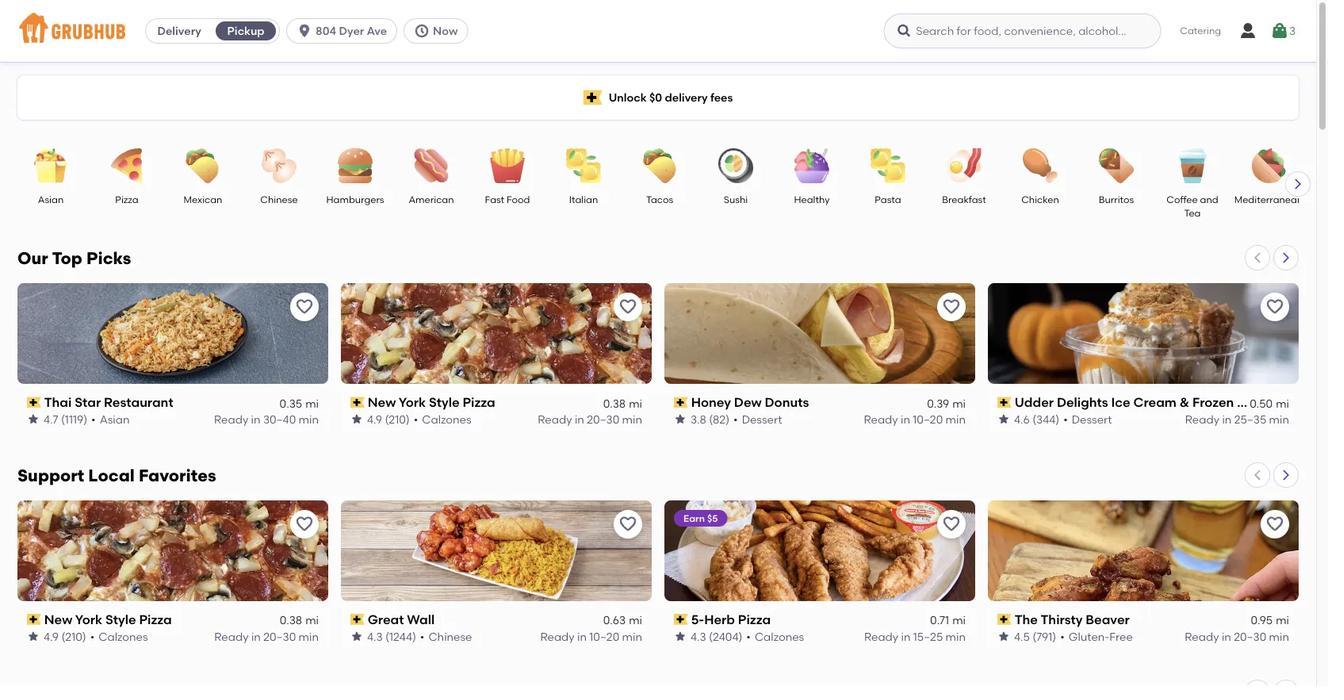 Task type: vqa. For each thing, say whether or not it's contained in the screenshot.


Task type: locate. For each thing, give the bounding box(es) containing it.
1 horizontal spatial new
[[368, 395, 396, 410]]

mi left the honey
[[629, 396, 643, 410]]

10–20 for honey dew donuts
[[913, 413, 943, 426]]

ready in 30–40 min
[[214, 413, 319, 426]]

breakfast
[[943, 194, 987, 205]]

10–20 down 0.63
[[590, 630, 620, 643]]

proceed
[[1136, 419, 1182, 432]]

mi for subscription pass icon corresponding to new york style pizza
[[629, 396, 643, 410]]

0 horizontal spatial chinese
[[260, 194, 298, 205]]

chinese down chinese image
[[260, 194, 298, 205]]

0 horizontal spatial 0.38 mi
[[280, 614, 319, 627]]

1 horizontal spatial new york style pizza
[[368, 395, 496, 410]]

in for udder delights ice cream & frozen desserts logo
[[1223, 413, 1232, 426]]

1 vertical spatial new
[[44, 612, 72, 627]]

0 horizontal spatial 20–30
[[264, 630, 296, 643]]

4.6
[[1015, 413, 1030, 426]]

2 caret left icon image from the top
[[1252, 469, 1264, 481]]

1 vertical spatial style
[[105, 612, 136, 627]]

1 horizontal spatial 0.38
[[603, 396, 626, 410]]

• calzones for subscription pass image related to new york style pizza
[[90, 630, 148, 643]]

1 horizontal spatial asian
[[100, 413, 130, 426]]

• dessert for dew
[[734, 413, 782, 426]]

york
[[399, 395, 426, 410], [75, 612, 102, 627]]

4.3 down the great
[[367, 630, 383, 643]]

thai star restaurant logo image
[[17, 283, 328, 384]]

1 vertical spatial (210)
[[61, 630, 86, 643]]

0 horizontal spatial 0.38
[[280, 614, 302, 627]]

0.95 mi
[[1251, 614, 1290, 627]]

save this restaurant image for honey dew donuts
[[942, 297, 961, 316]]

0 horizontal spatial • calzones
[[90, 630, 148, 643]]

mi right 0.63
[[629, 614, 643, 627]]

min for honey dew donuts logo
[[946, 413, 966, 426]]

0.50
[[1250, 396, 1273, 410]]

1 vertical spatial 10–20
[[590, 630, 620, 643]]

10–20 down the 0.39
[[913, 413, 943, 426]]

2 horizontal spatial • calzones
[[747, 630, 804, 643]]

caret left icon image down mediterranean
[[1252, 251, 1264, 264]]

subscription pass image for new york style pizza
[[351, 397, 365, 408]]

subscription pass image left the
[[998, 614, 1012, 625]]

2 horizontal spatial svg image
[[1271, 21, 1290, 40]]

dew
[[734, 395, 762, 410]]

thai
[[44, 395, 72, 410]]

0 vertical spatial caret right icon image
[[1292, 178, 1305, 190]]

star icon image for honey dew donuts logo
[[674, 413, 687, 426]]

1 vertical spatial 4.9 (210)
[[44, 630, 86, 643]]

pizza
[[115, 194, 139, 205], [463, 395, 496, 410], [139, 612, 172, 627], [738, 612, 771, 627]]

svg image inside "3" button
[[1271, 21, 1290, 40]]

1 horizontal spatial calzones
[[422, 413, 472, 426]]

4.3 for 5-
[[691, 630, 706, 643]]

min for the great wall logo
[[622, 630, 643, 643]]

0 vertical spatial 4.9
[[367, 413, 382, 426]]

mi for 5-herb pizza's subscription pass icon
[[953, 614, 966, 627]]

fast
[[485, 194, 505, 205]]

our top picks
[[17, 248, 131, 269]]

ready
[[214, 413, 248, 426], [538, 413, 572, 426], [864, 413, 898, 426], [1186, 413, 1220, 426], [214, 630, 249, 643], [541, 630, 575, 643], [865, 630, 899, 643], [1185, 630, 1220, 643]]

1 vertical spatial 0.38
[[280, 614, 302, 627]]

4.9
[[367, 413, 382, 426], [44, 630, 59, 643]]

grubhub plus flag logo image
[[584, 90, 603, 105]]

dessert for dew
[[742, 413, 782, 426]]

• asian
[[91, 413, 130, 426]]

0 horizontal spatial style
[[105, 612, 136, 627]]

•
[[91, 413, 96, 426], [414, 413, 418, 426], [734, 413, 738, 426], [1064, 413, 1068, 426], [90, 630, 95, 643], [420, 630, 425, 643], [747, 630, 751, 643], [1061, 630, 1065, 643]]

save this restaurant image for save this restaurant button corresponding to subscription pass image related to udder delights ice cream & frozen desserts
[[1266, 297, 1285, 316]]

0 vertical spatial new york style pizza logo image
[[341, 283, 652, 384]]

1 horizontal spatial ready in 10–20 min
[[864, 413, 966, 426]]

15–25
[[914, 630, 943, 643]]

0 vertical spatial 0.38 mi
[[603, 396, 643, 410]]

save this restaurant button for subscription pass image related to udder delights ice cream & frozen desserts
[[1261, 293, 1290, 321]]

(2404)
[[709, 630, 743, 643]]

1 horizontal spatial 0.38 mi
[[603, 396, 643, 410]]

4.3 down the 5-
[[691, 630, 706, 643]]

chinese
[[260, 194, 298, 205], [429, 630, 472, 643]]

fast food image
[[480, 148, 535, 183]]

1 caret left icon image from the top
[[1252, 251, 1264, 264]]

1 horizontal spatial chinese
[[429, 630, 472, 643]]

0 horizontal spatial 10–20
[[590, 630, 620, 643]]

ready for 5-herb pizza's subscription pass icon
[[865, 630, 899, 643]]

5-herb pizza
[[691, 612, 771, 627]]

10–20
[[913, 413, 943, 426], [590, 630, 620, 643]]

2 vertical spatial caret right icon image
[[1280, 469, 1293, 481]]

save this restaurant image for subscription pass image corresponding to thai star restaurant save this restaurant button
[[295, 297, 314, 316]]

0 horizontal spatial 4.9
[[44, 630, 59, 643]]

0 horizontal spatial svg image
[[414, 23, 430, 39]]

5-
[[691, 612, 705, 627]]

chinese image
[[251, 148, 307, 183]]

svg image inside 804 dyer ave button
[[297, 23, 313, 39]]

thirsty
[[1041, 612, 1083, 627]]

1 vertical spatial new york style pizza
[[44, 612, 172, 627]]

burritos
[[1099, 194, 1134, 205]]

proceed to checkout
[[1136, 419, 1251, 432]]

(210)
[[385, 413, 410, 426], [61, 630, 86, 643]]

save this restaurant image for the thirsty beaver
[[1266, 515, 1285, 534]]

mi right the 0.35
[[306, 396, 319, 410]]

asian down "asian" image
[[38, 194, 64, 205]]

calzones for subscription pass image related to new york style pizza
[[99, 630, 148, 643]]

caret left icon image down 25–35
[[1252, 469, 1264, 481]]

• calzones for 5-herb pizza's subscription pass icon
[[747, 630, 804, 643]]

• for subscription pass icon corresponding to the thirsty beaver
[[1061, 630, 1065, 643]]

0 horizontal spatial save this restaurant image
[[619, 515, 638, 534]]

new york style pizza logo image
[[341, 283, 652, 384], [17, 500, 328, 601]]

4.3
[[367, 630, 383, 643], [691, 630, 706, 643]]

style
[[429, 395, 460, 410], [105, 612, 136, 627]]

0 horizontal spatial svg image
[[297, 23, 313, 39]]

2 horizontal spatial subscription pass image
[[998, 614, 1012, 625]]

0 vertical spatial ready in 10–20 min
[[864, 413, 966, 426]]

mi
[[306, 396, 319, 410], [629, 396, 643, 410], [953, 396, 966, 410], [1276, 396, 1290, 410], [306, 614, 319, 627], [629, 614, 643, 627], [953, 614, 966, 627], [1276, 614, 1290, 627]]

20–30 for new york style pizza logo corresponding to save this restaurant button associated with subscription pass icon corresponding to new york style pizza
[[587, 413, 620, 426]]

2 horizontal spatial ready in 20–30 min
[[1185, 630, 1290, 643]]

save this restaurant button
[[290, 293, 319, 321], [614, 293, 643, 321], [938, 293, 966, 321], [1261, 293, 1290, 321], [290, 510, 319, 539], [614, 510, 643, 539], [938, 510, 966, 539], [1261, 510, 1290, 539]]

subscription pass image right "0.35 mi"
[[351, 397, 365, 408]]

new
[[368, 395, 396, 410], [44, 612, 72, 627]]

1 • dessert from the left
[[734, 413, 782, 426]]

sushi
[[724, 194, 748, 205]]

min for subscription pass image related to new york style pizza save this restaurant button new york style pizza logo
[[299, 630, 319, 643]]

2 • dessert from the left
[[1064, 413, 1113, 426]]

mi right 0.50
[[1276, 396, 1290, 410]]

mexican
[[184, 194, 222, 205]]

svg image for 3
[[1271, 21, 1290, 40]]

1 horizontal spatial new york style pizza logo image
[[341, 283, 652, 384]]

0 vertical spatial asian
[[38, 194, 64, 205]]

1 vertical spatial york
[[75, 612, 102, 627]]

1 horizontal spatial dessert
[[1072, 413, 1113, 426]]

subscription pass image for honey dew donuts
[[674, 397, 688, 408]]

0 horizontal spatial new
[[44, 612, 72, 627]]

york for subscription pass icon corresponding to new york style pizza
[[399, 395, 426, 410]]

1 horizontal spatial • dessert
[[1064, 413, 1113, 426]]

svg image
[[1271, 21, 1290, 40], [414, 23, 430, 39], [897, 23, 912, 39]]

chinese down wall
[[429, 630, 472, 643]]

caret left icon image
[[1252, 251, 1264, 264], [1252, 469, 1264, 481]]

in
[[251, 413, 261, 426], [575, 413, 584, 426], [901, 413, 911, 426], [1223, 413, 1232, 426], [251, 630, 261, 643], [577, 630, 587, 643], [902, 630, 911, 643], [1222, 630, 1232, 643]]

1 horizontal spatial svg image
[[1239, 21, 1258, 40]]

2 horizontal spatial calzones
[[755, 630, 804, 643]]

0 horizontal spatial (210)
[[61, 630, 86, 643]]

0 horizontal spatial dessert
[[742, 413, 782, 426]]

1 dessert from the left
[[742, 413, 782, 426]]

2 horizontal spatial save this restaurant image
[[1266, 515, 1285, 534]]

0 horizontal spatial york
[[75, 612, 102, 627]]

0 horizontal spatial ready in 10–20 min
[[541, 630, 643, 643]]

• dessert for delights
[[1064, 413, 1113, 426]]

save this restaurant button for subscription pass image corresponding to thai star restaurant
[[290, 293, 319, 321]]

1 horizontal spatial style
[[429, 395, 460, 410]]

caret right icon image up mediterranean
[[1292, 178, 1305, 190]]

ready for subscription pass image corresponding to thai star restaurant
[[214, 413, 248, 426]]

style for subscription pass icon corresponding to new york style pizza
[[429, 395, 460, 410]]

2 4.3 from the left
[[691, 630, 706, 643]]

804 dyer ave
[[316, 24, 387, 38]]

0 horizontal spatial new york style pizza
[[44, 612, 172, 627]]

caret right icon image down mediterranean
[[1280, 251, 1293, 264]]

mexican image
[[175, 148, 231, 183]]

star icon image for the great wall logo
[[351, 630, 363, 643]]

chicken image
[[1013, 148, 1068, 183]]

herb
[[705, 612, 735, 627]]

&
[[1180, 395, 1190, 410]]

ave
[[367, 24, 387, 38]]

min
[[299, 413, 319, 426], [622, 413, 643, 426], [946, 413, 966, 426], [1270, 413, 1290, 426], [299, 630, 319, 643], [622, 630, 643, 643], [946, 630, 966, 643], [1270, 630, 1290, 643]]

min for 5-herb pizza logo
[[946, 630, 966, 643]]

new for subscription pass image related to new york style pizza
[[44, 612, 72, 627]]

fast food
[[485, 194, 530, 205]]

0 vertical spatial 4.9 (210)
[[367, 413, 410, 426]]

1 horizontal spatial ready in 20–30 min
[[538, 413, 643, 426]]

dyer
[[339, 24, 364, 38]]

• for 5-herb pizza's subscription pass icon
[[747, 630, 751, 643]]

1 vertical spatial asian
[[100, 413, 130, 426]]

mediterranean image
[[1241, 148, 1297, 183]]

ready in 20–30 min for the thirsty beaver logo
[[1185, 630, 1290, 643]]

ready in 25–35 min
[[1186, 413, 1290, 426]]

subscription pass image left the 5-
[[674, 614, 688, 625]]

4.3 for great
[[367, 630, 383, 643]]

25–35
[[1235, 413, 1267, 426]]

0 horizontal spatial 4.3
[[367, 630, 383, 643]]

4.9 (210)
[[367, 413, 410, 426], [44, 630, 86, 643]]

2 dessert from the left
[[1072, 413, 1113, 426]]

ready in 10–20 min down the 0.39
[[864, 413, 966, 426]]

caret right icon image
[[1292, 178, 1305, 190], [1280, 251, 1293, 264], [1280, 469, 1293, 481]]

0 vertical spatial 10–20
[[913, 413, 943, 426]]

1 horizontal spatial • calzones
[[414, 413, 472, 426]]

mi right 0.95
[[1276, 614, 1290, 627]]

1 horizontal spatial (210)
[[385, 413, 410, 426]]

mi for great wall subscription pass image
[[629, 614, 643, 627]]

food
[[507, 194, 530, 205]]

italian
[[569, 194, 598, 205]]

star icon image
[[27, 413, 40, 426], [351, 413, 363, 426], [674, 413, 687, 426], [998, 413, 1011, 426], [27, 630, 40, 643], [351, 630, 363, 643], [674, 630, 687, 643], [998, 630, 1011, 643]]

mi for subscription pass image corresponding to thai star restaurant
[[306, 396, 319, 410]]

0 vertical spatial york
[[399, 395, 426, 410]]

ready in 20–30 min
[[538, 413, 643, 426], [214, 630, 319, 643], [1185, 630, 1290, 643]]

pickup
[[227, 24, 265, 38]]

1 horizontal spatial york
[[399, 395, 426, 410]]

calzones
[[422, 413, 472, 426], [99, 630, 148, 643], [755, 630, 804, 643]]

• for subscription pass image related to udder delights ice cream & frozen desserts
[[1064, 413, 1068, 426]]

dessert down delights at bottom right
[[1072, 413, 1113, 426]]

restaurant
[[104, 395, 173, 410]]

ready in 20–30 min for subscription pass image related to new york style pizza save this restaurant button new york style pizza logo
[[214, 630, 319, 643]]

1 horizontal spatial subscription pass image
[[674, 614, 688, 625]]

mi right 0.71
[[953, 614, 966, 627]]

subscription pass image for the thirsty beaver
[[998, 614, 1012, 625]]

0 vertical spatial style
[[429, 395, 460, 410]]

0 vertical spatial new
[[368, 395, 396, 410]]

in for the thirsty beaver logo
[[1222, 630, 1232, 643]]

udder delights ice cream & frozen desserts
[[1015, 395, 1291, 410]]

beaver
[[1086, 612, 1130, 627]]

1 horizontal spatial save this restaurant image
[[942, 297, 961, 316]]

1 horizontal spatial 4.9 (210)
[[367, 413, 410, 426]]

0.71 mi
[[930, 614, 966, 627]]

unlock $0 delivery fees
[[609, 91, 733, 104]]

0 horizontal spatial calzones
[[99, 630, 148, 643]]

0 horizontal spatial • dessert
[[734, 413, 782, 426]]

subscription pass image for thai star restaurant
[[27, 397, 41, 408]]

dessert down honey dew donuts
[[742, 413, 782, 426]]

the thirsty beaver logo image
[[988, 500, 1299, 601]]

1 vertical spatial caret left icon image
[[1252, 469, 1264, 481]]

min for udder delights ice cream & frozen desserts logo
[[1270, 413, 1290, 426]]

mi right the 0.39
[[953, 396, 966, 410]]

svg image left "3" button on the right
[[1239, 21, 1258, 40]]

save this restaurant image
[[942, 297, 961, 316], [619, 515, 638, 534], [1266, 515, 1285, 534]]

new york style pizza logo image for save this restaurant button associated with subscription pass icon corresponding to new york style pizza
[[341, 283, 652, 384]]

1 horizontal spatial 10–20
[[913, 413, 943, 426]]

1 vertical spatial 0.38 mi
[[280, 614, 319, 627]]

in for the great wall logo
[[577, 630, 587, 643]]

subscription pass image for 5-herb pizza
[[674, 614, 688, 625]]

caret right icon image down 0.50 mi
[[1280, 469, 1293, 481]]

0 vertical spatial caret left icon image
[[1252, 251, 1264, 264]]

0 horizontal spatial new york style pizza logo image
[[17, 500, 328, 601]]

0 horizontal spatial 4.9 (210)
[[44, 630, 86, 643]]

• chinese
[[420, 630, 472, 643]]

ready in 10–20 min down 0.63
[[541, 630, 643, 643]]

svg image left 804
[[297, 23, 313, 39]]

support
[[17, 466, 84, 486]]

favorites
[[139, 466, 216, 486]]

caret right icon image for our top picks
[[1280, 251, 1293, 264]]

1 horizontal spatial 4.9
[[367, 413, 382, 426]]

10–20 for great wall
[[590, 630, 620, 643]]

1 vertical spatial caret right icon image
[[1280, 251, 1293, 264]]

(1244)
[[386, 630, 416, 643]]

donuts
[[765, 395, 809, 410]]

svg image
[[1239, 21, 1258, 40], [297, 23, 313, 39]]

1 vertical spatial ready in 10–20 min
[[541, 630, 643, 643]]

save this restaurant image for great wall
[[619, 515, 638, 534]]

udder
[[1015, 395, 1054, 410]]

1 vertical spatial 4.9
[[44, 630, 59, 643]]

local
[[88, 466, 135, 486]]

• for subscription pass icon corresponding to new york style pizza
[[414, 413, 418, 426]]

0 vertical spatial 0.38
[[603, 396, 626, 410]]

italian image
[[556, 148, 612, 183]]

0 vertical spatial chinese
[[260, 194, 298, 205]]

0.39
[[927, 396, 950, 410]]

mi for subscription pass image corresponding to honey dew donuts
[[953, 396, 966, 410]]

catering button
[[1169, 13, 1233, 49]]

1 horizontal spatial 4.3
[[691, 630, 706, 643]]

calzones for subscription pass icon corresponding to new york style pizza
[[422, 413, 472, 426]]

1 4.3 from the left
[[367, 630, 383, 643]]

subscription pass image
[[27, 397, 41, 408], [674, 397, 688, 408], [998, 397, 1012, 408], [27, 614, 41, 625], [351, 614, 365, 625]]

fees
[[711, 91, 733, 104]]

• dessert down delights at bottom right
[[1064, 413, 1113, 426]]

• dessert
[[734, 413, 782, 426], [1064, 413, 1113, 426]]

save this restaurant image
[[295, 297, 314, 316], [619, 297, 638, 316], [1266, 297, 1285, 316], [295, 515, 314, 534], [942, 515, 961, 534]]

asian down thai star restaurant at left
[[100, 413, 130, 426]]

mi left the great
[[306, 614, 319, 627]]

0 horizontal spatial ready in 20–30 min
[[214, 630, 319, 643]]

1 vertical spatial new york style pizza logo image
[[17, 500, 328, 601]]

2 horizontal spatial 20–30
[[1234, 630, 1267, 643]]

subscription pass image
[[351, 397, 365, 408], [674, 614, 688, 625], [998, 614, 1012, 625]]

0 horizontal spatial subscription pass image
[[351, 397, 365, 408]]

svg image inside 'now' button
[[414, 23, 430, 39]]

gluten-
[[1069, 630, 1110, 643]]

4.6 (344)
[[1015, 413, 1060, 426]]

ready for great wall subscription pass image
[[541, 630, 575, 643]]

• dessert down honey dew donuts
[[734, 413, 782, 426]]

0 vertical spatial new york style pizza
[[368, 395, 496, 410]]

1 horizontal spatial 20–30
[[587, 413, 620, 426]]



Task type: describe. For each thing, give the bounding box(es) containing it.
• for subscription pass image related to new york style pizza
[[90, 630, 95, 643]]

caret left icon image for support local favorites
[[1252, 469, 1264, 481]]

coffee
[[1167, 194, 1198, 205]]

honey
[[691, 395, 731, 410]]

healthy image
[[784, 148, 840, 183]]

ready in 10–20 min for honey dew donuts
[[864, 413, 966, 426]]

save this restaurant button for subscription pass image corresponding to honey dew donuts
[[938, 293, 966, 321]]

picks
[[86, 248, 131, 269]]

the
[[1015, 612, 1038, 627]]

earn
[[684, 512, 705, 524]]

great wall logo image
[[341, 500, 652, 601]]

1 vertical spatial chinese
[[429, 630, 472, 643]]

save this restaurant button for subscription pass icon corresponding to new york style pizza
[[614, 293, 643, 321]]

4.3 (2404)
[[691, 630, 743, 643]]

checkout
[[1199, 419, 1251, 432]]

save this restaurant button for subscription pass image related to new york style pizza
[[290, 510, 319, 539]]

hamburgers
[[326, 194, 384, 205]]

chicken
[[1022, 194, 1060, 205]]

20–30 for subscription pass image related to new york style pizza save this restaurant button new york style pizza logo
[[264, 630, 296, 643]]

0.38 mi for subscription pass image related to new york style pizza save this restaurant button new york style pizza logo
[[280, 614, 319, 627]]

in for honey dew donuts logo
[[901, 413, 911, 426]]

4.9 (210) for subscription pass icon corresponding to new york style pizza
[[367, 413, 410, 426]]

caret right icon image for support local favorites
[[1280, 469, 1293, 481]]

star icon image for the thirsty beaver logo
[[998, 630, 1011, 643]]

pickup button
[[213, 18, 279, 44]]

pasta image
[[861, 148, 916, 183]]

5-herb pizza logo image
[[665, 500, 976, 601]]

desserts
[[1238, 395, 1291, 410]]

thai star restaurant
[[44, 395, 173, 410]]

asian image
[[23, 148, 79, 183]]

save this restaurant image for subscription pass image related to new york style pizza save this restaurant button
[[295, 515, 314, 534]]

$0
[[650, 91, 662, 104]]

star icon image for thai star restaurant logo
[[27, 413, 40, 426]]

(791)
[[1033, 630, 1057, 643]]

subscription pass image for udder delights ice cream & frozen desserts
[[998, 397, 1012, 408]]

breakfast image
[[937, 148, 992, 183]]

(344)
[[1033, 413, 1060, 426]]

tea
[[1185, 207, 1201, 219]]

american image
[[404, 148, 459, 183]]

save this restaurant button for subscription pass icon corresponding to the thirsty beaver
[[1261, 510, 1290, 539]]

0.38 mi for new york style pizza logo corresponding to save this restaurant button associated with subscription pass icon corresponding to new york style pizza
[[603, 396, 643, 410]]

• for subscription pass image corresponding to honey dew donuts
[[734, 413, 738, 426]]

in for thai star restaurant logo
[[251, 413, 261, 426]]

0.71
[[930, 614, 950, 627]]

4.3 (1244)
[[367, 630, 416, 643]]

3 button
[[1271, 17, 1296, 45]]

delights
[[1057, 395, 1109, 410]]

3.8 (82)
[[691, 413, 730, 426]]

save this restaurant image for save this restaurant button associated with subscription pass icon corresponding to new york style pizza
[[619, 297, 638, 316]]

dessert for delights
[[1072, 413, 1113, 426]]

4.5
[[1015, 630, 1030, 643]]

4.9 for subscription pass image related to new york style pizza
[[44, 630, 59, 643]]

american
[[409, 194, 454, 205]]

new york style pizza for subscription pass icon corresponding to new york style pizza
[[368, 395, 496, 410]]

1 horizontal spatial svg image
[[897, 23, 912, 39]]

4.5 (791)
[[1015, 630, 1057, 643]]

4.9 (210) for subscription pass image related to new york style pizza
[[44, 630, 86, 643]]

0.95
[[1251, 614, 1273, 627]]

free
[[1110, 630, 1133, 643]]

tacos image
[[632, 148, 688, 183]]

3.8
[[691, 413, 707, 426]]

catering
[[1181, 25, 1222, 36]]

min for thai star restaurant logo
[[299, 413, 319, 426]]

svg image for now
[[414, 23, 430, 39]]

york for subscription pass image related to new york style pizza
[[75, 612, 102, 627]]

burritos image
[[1089, 148, 1145, 183]]

wall
[[407, 612, 435, 627]]

the thirsty beaver
[[1015, 612, 1130, 627]]

new for subscription pass icon corresponding to new york style pizza
[[368, 395, 396, 410]]

30–40
[[263, 413, 296, 426]]

star
[[75, 395, 101, 410]]

0 vertical spatial (210)
[[385, 413, 410, 426]]

0.50 mi
[[1250, 396, 1290, 410]]

star icon image for 5-herb pizza logo
[[674, 630, 687, 643]]

frozen
[[1193, 395, 1235, 410]]

mi for subscription pass image related to new york style pizza
[[306, 614, 319, 627]]

min for new york style pizza logo corresponding to save this restaurant button associated with subscription pass icon corresponding to new york style pizza
[[622, 413, 643, 426]]

great
[[368, 612, 404, 627]]

min for the thirsty beaver logo
[[1270, 630, 1290, 643]]

804
[[316, 24, 336, 38]]

ready for subscription pass icon corresponding to new york style pizza
[[538, 413, 572, 426]]

caret left icon image for our top picks
[[1252, 251, 1264, 264]]

hamburgers image
[[328, 148, 383, 183]]

(82)
[[709, 413, 730, 426]]

subscription pass image for great wall
[[351, 614, 365, 625]]

4.7
[[44, 413, 58, 426]]

0.35 mi
[[280, 396, 319, 410]]

pizza image
[[99, 148, 155, 183]]

(1119)
[[61, 413, 87, 426]]

delivery button
[[146, 18, 213, 44]]

in for 5-herb pizza logo
[[902, 630, 911, 643]]

0.39 mi
[[927, 396, 966, 410]]

in for subscription pass image related to new york style pizza save this restaurant button new york style pizza logo
[[251, 630, 261, 643]]

ice
[[1112, 395, 1131, 410]]

coffee and tea image
[[1165, 148, 1221, 183]]

great wall
[[368, 612, 435, 627]]

20–30 for the thirsty beaver logo
[[1234, 630, 1267, 643]]

udder delights ice cream & frozen desserts logo image
[[988, 283, 1299, 384]]

4.9 for subscription pass icon corresponding to new york style pizza
[[367, 413, 382, 426]]

delivery
[[665, 91, 708, 104]]

honey dew donuts logo image
[[665, 283, 976, 384]]

save this restaurant button for great wall subscription pass image
[[614, 510, 643, 539]]

• for subscription pass image corresponding to thai star restaurant
[[91, 413, 96, 426]]

in for new york style pizza logo corresponding to save this restaurant button associated with subscription pass icon corresponding to new york style pizza
[[575, 413, 584, 426]]

ready in 15–25 min
[[865, 630, 966, 643]]

our
[[17, 248, 48, 269]]

mediterranean
[[1235, 194, 1303, 205]]

new york style pizza logo image for subscription pass image related to new york style pizza save this restaurant button
[[17, 500, 328, 601]]

style for subscription pass image related to new york style pizza
[[105, 612, 136, 627]]

ready in 10–20 min for great wall
[[541, 630, 643, 643]]

Search for food, convenience, alcohol... search field
[[884, 13, 1162, 48]]

0 horizontal spatial asian
[[38, 194, 64, 205]]

now
[[433, 24, 458, 38]]

• calzones for subscription pass icon corresponding to new york style pizza
[[414, 413, 472, 426]]

mi for subscription pass icon corresponding to the thirsty beaver
[[1276, 614, 1290, 627]]

ready in 20–30 min for new york style pizza logo corresponding to save this restaurant button associated with subscription pass icon corresponding to new york style pizza
[[538, 413, 643, 426]]

4.7 (1119)
[[44, 413, 87, 426]]

unlock
[[609, 91, 647, 104]]

subscription pass image for new york style pizza
[[27, 614, 41, 625]]

0.63 mi
[[603, 614, 643, 627]]

ready for subscription pass image related to udder delights ice cream & frozen desserts
[[1186, 413, 1220, 426]]

ready for subscription pass icon corresponding to the thirsty beaver
[[1185, 630, 1220, 643]]

honey dew donuts
[[691, 395, 809, 410]]

earn $5
[[684, 512, 718, 524]]

star icon image for udder delights ice cream & frozen desserts logo
[[998, 413, 1011, 426]]

3
[[1290, 24, 1296, 38]]

and
[[1201, 194, 1219, 205]]

coffee and tea
[[1167, 194, 1219, 219]]

ready for subscription pass image corresponding to honey dew donuts
[[864, 413, 898, 426]]

pasta
[[875, 194, 902, 205]]

now button
[[404, 18, 475, 44]]

$5
[[707, 512, 718, 524]]

tacos
[[646, 194, 673, 205]]

main navigation navigation
[[0, 0, 1317, 62]]

0.63
[[603, 614, 626, 627]]

sushi image
[[708, 148, 764, 183]]

ready for subscription pass image related to new york style pizza
[[214, 630, 249, 643]]

804 dyer ave button
[[286, 18, 404, 44]]

top
[[52, 248, 82, 269]]

mi for subscription pass image related to udder delights ice cream & frozen desserts
[[1276, 396, 1290, 410]]

to
[[1185, 419, 1196, 432]]



